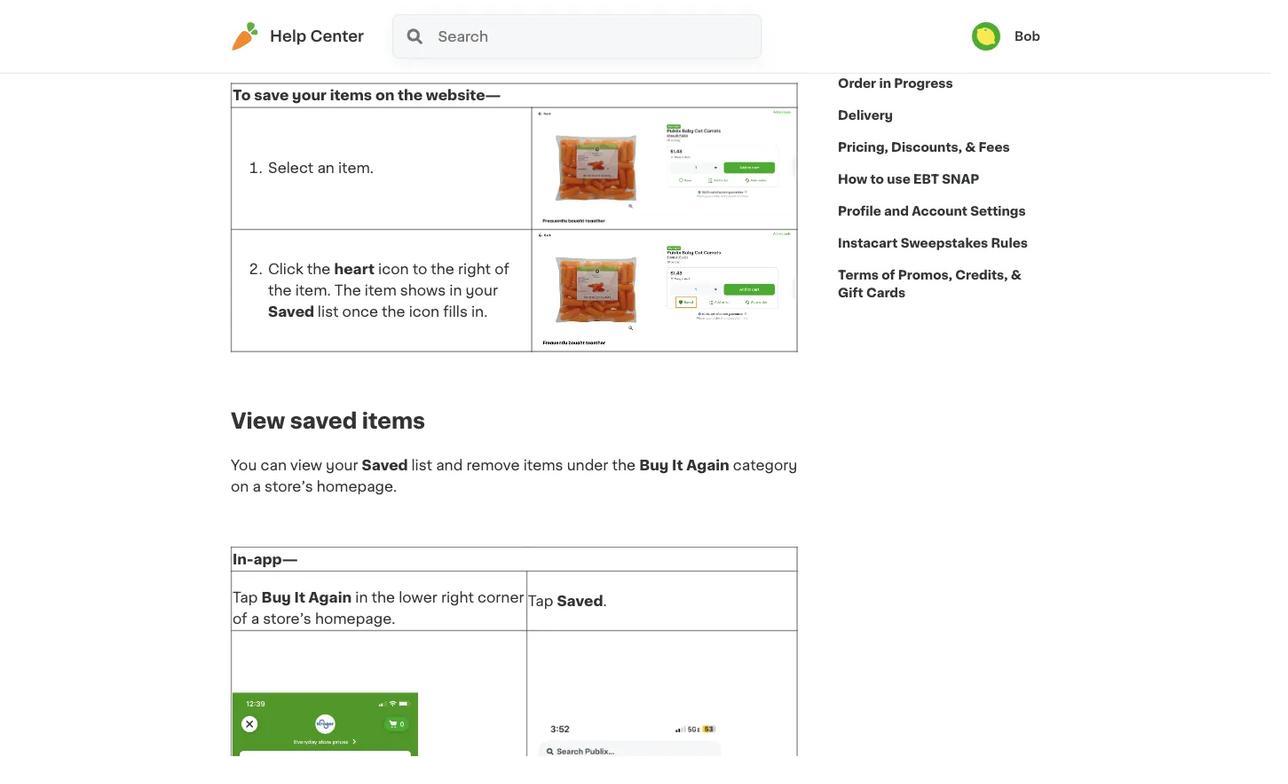 Task type: vqa. For each thing, say whether or not it's contained in the screenshot.
A to the bottom
yes



Task type: locate. For each thing, give the bounding box(es) containing it.
0 vertical spatial a
[[253, 480, 261, 494]]

of
[[495, 262, 509, 276], [882, 269, 895, 281], [233, 612, 247, 626]]

1 horizontal spatial it
[[672, 458, 683, 472]]

1 horizontal spatial to
[[870, 173, 884, 186]]

select
[[268, 161, 314, 175]]

right inside "in the lower right corner of a store's homepage."
[[441, 590, 474, 605]]

again left category
[[686, 458, 729, 472]]

category
[[733, 458, 797, 472]]

order in progress
[[838, 77, 953, 90]]

saved
[[268, 305, 314, 319], [362, 458, 408, 472], [557, 594, 603, 608]]

in.
[[471, 305, 488, 319]]

the left lower
[[372, 590, 395, 605]]

in up fills
[[449, 283, 462, 297]]

0 horizontal spatial in
[[355, 590, 368, 605]]

0 horizontal spatial to
[[412, 262, 427, 276]]

delivery
[[838, 109, 893, 122]]

&
[[965, 141, 976, 154], [1011, 269, 1022, 281]]

saved
[[290, 410, 357, 432]]

2 vertical spatial saved
[[557, 594, 603, 608]]

to
[[870, 173, 884, 186], [412, 262, 427, 276]]

1 vertical spatial item.
[[295, 283, 331, 297]]

items down center
[[330, 88, 372, 102]]

in left lower
[[355, 590, 368, 605]]

0 horizontal spatial it
[[294, 590, 305, 605]]

1 vertical spatial right
[[441, 590, 474, 605]]

0 vertical spatial icon
[[378, 262, 409, 276]]

1 vertical spatial list
[[411, 458, 432, 472]]

saved down view saved items on the bottom left
[[362, 458, 408, 472]]

1 horizontal spatial &
[[1011, 269, 1022, 281]]

Search search field
[[436, 15, 761, 58]]

it down app—
[[294, 590, 305, 605]]

1 vertical spatial a
[[251, 612, 259, 626]]

in inside icon to the right of the item. the item shows in your saved list once the icon fills in.
[[449, 283, 462, 297]]

you
[[231, 458, 257, 472]]

1 vertical spatial it
[[294, 590, 305, 605]]

0 vertical spatial item.
[[338, 161, 374, 175]]

0 horizontal spatial again
[[309, 590, 352, 605]]

icon up 'item' on the left of page
[[378, 262, 409, 276]]

0 horizontal spatial item.
[[295, 283, 331, 297]]

& inside the terms of promos, credits, & gift cards
[[1011, 269, 1022, 281]]

the right click
[[307, 262, 331, 276]]

& inside pricing, discounts, & fees link
[[965, 141, 976, 154]]

homepage. down tap buy it again
[[315, 612, 395, 626]]

0 vertical spatial &
[[965, 141, 976, 154]]

icon down shows
[[409, 305, 440, 319]]

saved inside icon to the right of the item. the item shows in your saved list once the icon fills in.
[[268, 305, 314, 319]]

0 horizontal spatial &
[[965, 141, 976, 154]]

it left category
[[672, 458, 683, 472]]

in right the "order" on the top of page
[[879, 77, 891, 90]]

click
[[268, 262, 303, 276]]

1 vertical spatial on
[[231, 480, 249, 494]]

you can view your saved list and remove items under the buy it again
[[231, 458, 729, 472]]

view
[[231, 410, 285, 432]]

1 vertical spatial your
[[466, 283, 498, 297]]

your right the 'view'
[[326, 458, 358, 472]]

list
[[318, 305, 339, 319], [411, 458, 432, 472]]

and down use on the right of the page
[[884, 205, 909, 217]]

app—
[[253, 552, 298, 567]]

a down tap buy it again
[[251, 612, 259, 626]]

1 vertical spatial to
[[412, 262, 427, 276]]

0 horizontal spatial on
[[231, 480, 249, 494]]

2 horizontal spatial in
[[879, 77, 891, 90]]

it
[[672, 458, 683, 472], [294, 590, 305, 605]]

to inside icon to the right of the item. the item shows in your saved list once the icon fills in.
[[412, 262, 427, 276]]

0 vertical spatial buy
[[639, 458, 669, 472]]

to up shows
[[412, 262, 427, 276]]

1 vertical spatial homepage.
[[315, 612, 395, 626]]

0 horizontal spatial tap
[[233, 590, 258, 605]]

how to use ebt snap link
[[838, 163, 980, 195]]

of inside the terms of promos, credits, & gift cards
[[882, 269, 895, 281]]

shows
[[400, 283, 446, 297]]

the down click
[[268, 283, 292, 297]]

can
[[261, 458, 287, 472]]

1 horizontal spatial buy
[[639, 458, 669, 472]]

click the heart
[[268, 262, 375, 276]]

homepage.
[[317, 480, 397, 494], [315, 612, 395, 626]]

profile
[[838, 205, 881, 217]]

rules
[[991, 237, 1028, 249]]

a down you
[[253, 480, 261, 494]]

and
[[884, 205, 909, 217], [436, 458, 463, 472]]

saved right corner
[[557, 594, 603, 608]]

right right lower
[[441, 590, 474, 605]]

1 vertical spatial &
[[1011, 269, 1022, 281]]

website—
[[426, 88, 501, 102]]

credits,
[[955, 269, 1008, 281]]

on left website—
[[375, 88, 394, 102]]

& left fees
[[965, 141, 976, 154]]

item
[[365, 283, 397, 297]]

items right 'saved'
[[362, 410, 425, 432]]

again
[[686, 458, 729, 472], [309, 590, 352, 605]]

0 vertical spatial right
[[458, 262, 491, 276]]

to left use on the right of the page
[[870, 173, 884, 186]]

help center link
[[231, 22, 364, 51]]

right
[[458, 262, 491, 276], [441, 590, 474, 605]]

tap buy it again
[[233, 590, 352, 605]]

heart
[[334, 262, 375, 276]]

instacart
[[838, 237, 898, 249]]

1 horizontal spatial list
[[411, 458, 432, 472]]

right inside icon to the right of the item. the item shows in your saved list once the icon fills in.
[[458, 262, 491, 276]]

sweepstakes
[[901, 237, 988, 249]]

your right save
[[292, 88, 327, 102]]

store's inside category on a store's homepage.
[[265, 480, 313, 494]]

1 vertical spatial in
[[449, 283, 462, 297]]

0 vertical spatial to
[[870, 173, 884, 186]]

list down the
[[318, 305, 339, 319]]

items left under
[[523, 458, 563, 472]]

bob
[[1015, 30, 1040, 43]]

0 vertical spatial saved
[[268, 305, 314, 319]]

on
[[375, 88, 394, 102], [231, 480, 249, 494]]

your up the in.
[[466, 283, 498, 297]]

buy
[[639, 458, 669, 472], [262, 590, 291, 605]]

ebt
[[913, 173, 939, 186]]

1 vertical spatial and
[[436, 458, 463, 472]]

0 horizontal spatial and
[[436, 458, 463, 472]]

the
[[398, 88, 423, 102], [307, 262, 331, 276], [431, 262, 454, 276], [268, 283, 292, 297], [382, 305, 405, 319], [612, 458, 636, 472], [372, 590, 395, 605]]

0 horizontal spatial of
[[233, 612, 247, 626]]

1 horizontal spatial again
[[686, 458, 729, 472]]

instacart sweepstakes rules
[[838, 237, 1028, 249]]

settings
[[970, 205, 1026, 217]]

view
[[290, 458, 322, 472]]

buy right under
[[639, 458, 669, 472]]

profile and account settings
[[838, 205, 1026, 217]]

0 vertical spatial homepage.
[[317, 480, 397, 494]]

to save your items on the website—
[[233, 88, 501, 102]]

0 vertical spatial again
[[686, 458, 729, 472]]

0 horizontal spatial saved
[[268, 305, 314, 319]]

1 horizontal spatial tap
[[528, 594, 553, 608]]

0 horizontal spatial buy
[[262, 590, 291, 605]]

store's down can in the bottom left of the page
[[265, 480, 313, 494]]

2 horizontal spatial saved
[[557, 594, 603, 608]]

1 horizontal spatial of
[[495, 262, 509, 276]]

a inside "in the lower right corner of a store's homepage."
[[251, 612, 259, 626]]

and left 'remove'
[[436, 458, 463, 472]]

items
[[330, 88, 372, 102], [362, 410, 425, 432], [523, 458, 563, 472]]

0 vertical spatial list
[[318, 305, 339, 319]]

1 horizontal spatial saved
[[362, 458, 408, 472]]

item. down click the heart
[[295, 283, 331, 297]]

2 vertical spatial in
[[355, 590, 368, 605]]

tap down in-
[[233, 590, 258, 605]]

list left 'remove'
[[411, 458, 432, 472]]

1 vertical spatial store's
[[263, 612, 311, 626]]

the up shows
[[431, 262, 454, 276]]

on down you
[[231, 480, 249, 494]]

in
[[879, 77, 891, 90], [449, 283, 462, 297], [355, 590, 368, 605]]

snap
[[942, 173, 980, 186]]

0 vertical spatial and
[[884, 205, 909, 217]]

right for corner
[[441, 590, 474, 605]]

0 horizontal spatial list
[[318, 305, 339, 319]]

buy down app—
[[262, 590, 291, 605]]

store's down tap buy it again
[[263, 612, 311, 626]]

icon to the right of the item. the item shows in your saved list once the icon fills in.
[[268, 262, 509, 319]]

item.
[[338, 161, 374, 175], [295, 283, 331, 297]]

again left lower
[[309, 590, 352, 605]]

cards
[[866, 287, 906, 299]]

tap saved .
[[528, 594, 607, 608]]

1 horizontal spatial in
[[449, 283, 462, 297]]

help center
[[270, 29, 364, 44]]

right up the in.
[[458, 262, 491, 276]]

your
[[292, 88, 327, 102], [466, 283, 498, 297], [326, 458, 358, 472]]

order
[[838, 77, 876, 90]]

0 vertical spatial in
[[879, 77, 891, 90]]

icon
[[378, 262, 409, 276], [409, 305, 440, 319]]

2 horizontal spatial of
[[882, 269, 895, 281]]

bob link
[[972, 22, 1040, 51]]

0 vertical spatial store's
[[265, 480, 313, 494]]

tap right corner
[[528, 594, 553, 608]]

a
[[253, 480, 261, 494], [251, 612, 259, 626]]

tap
[[233, 590, 258, 605], [528, 594, 553, 608]]

homepage. down the 'view'
[[317, 480, 397, 494]]

item. right an
[[338, 161, 374, 175]]

store's
[[265, 480, 313, 494], [263, 612, 311, 626]]

fills
[[443, 305, 468, 319]]

profile and account settings link
[[838, 195, 1026, 227]]

1 horizontal spatial on
[[375, 88, 394, 102]]

account
[[912, 205, 968, 217]]

in-
[[233, 552, 253, 567]]

& down rules
[[1011, 269, 1022, 281]]

1 vertical spatial buy
[[262, 590, 291, 605]]

to for icon
[[412, 262, 427, 276]]

saved down click
[[268, 305, 314, 319]]



Task type: describe. For each thing, give the bounding box(es) containing it.
the left website—
[[398, 88, 423, 102]]

corner
[[478, 590, 524, 605]]

terms of promos, credits, & gift cards
[[838, 269, 1022, 299]]

terms
[[838, 269, 879, 281]]

list inside icon to the right of the item. the item shows in your saved list once the icon fills in.
[[318, 305, 339, 319]]

pricing,
[[838, 141, 888, 154]]

in-app—
[[233, 552, 298, 567]]

the inside "in the lower right corner of a store's homepage."
[[372, 590, 395, 605]]

1 horizontal spatial and
[[884, 205, 909, 217]]

0 vertical spatial items
[[330, 88, 372, 102]]

delivery link
[[838, 99, 893, 131]]

homepage. inside "in the lower right corner of a store's homepage."
[[315, 612, 395, 626]]

save
[[254, 88, 289, 102]]

0 vertical spatial your
[[292, 88, 327, 102]]

category on a store's homepage.
[[231, 458, 797, 494]]

select an item.
[[268, 161, 374, 175]]

promos,
[[898, 269, 953, 281]]

once
[[342, 305, 378, 319]]

gift
[[838, 287, 863, 299]]

tap for tap saved .
[[528, 594, 553, 608]]

1 vertical spatial saved
[[362, 458, 408, 472]]

pricing, discounts, & fees
[[838, 141, 1010, 154]]

view saved items
[[231, 410, 425, 432]]

of inside "in the lower right corner of a store's homepage."
[[233, 612, 247, 626]]

in the lower right corner of a store's homepage.
[[233, 590, 524, 626]]

terms of promos, credits, & gift cards link
[[838, 259, 1040, 309]]

0 vertical spatial on
[[375, 88, 394, 102]]

homepage. inside category on a store's homepage.
[[317, 480, 397, 494]]

in inside order in progress "link"
[[879, 77, 891, 90]]

.
[[603, 594, 607, 608]]

a inside category on a store's homepage.
[[253, 480, 261, 494]]

1 vertical spatial icon
[[409, 305, 440, 319]]

0 vertical spatial it
[[672, 458, 683, 472]]

to
[[233, 88, 251, 102]]

help
[[270, 29, 306, 44]]

of inside icon to the right of the item. the item shows in your saved list once the icon fills in.
[[495, 262, 509, 276]]

how
[[838, 173, 868, 186]]

1 horizontal spatial item.
[[338, 161, 374, 175]]

the
[[334, 283, 361, 297]]

instacart image
[[231, 22, 259, 51]]

the right under
[[612, 458, 636, 472]]

2 vertical spatial items
[[523, 458, 563, 472]]

on inside category on a store's homepage.
[[231, 480, 249, 494]]

pricing, discounts, & fees link
[[838, 131, 1010, 163]]

item. inside icon to the right of the item. the item shows in your saved list once the icon fills in.
[[295, 283, 331, 297]]

use
[[887, 173, 911, 186]]

center
[[310, 29, 364, 44]]

fees
[[979, 141, 1010, 154]]

to for how
[[870, 173, 884, 186]]

discounts,
[[891, 141, 962, 154]]

how to use ebt snap
[[838, 173, 980, 186]]

the down 'item' on the left of page
[[382, 305, 405, 319]]

2 vertical spatial your
[[326, 458, 358, 472]]

an
[[317, 161, 335, 175]]

right for of
[[458, 262, 491, 276]]

under
[[567, 458, 608, 472]]

user avatar image
[[972, 22, 1000, 51]]

instacart sweepstakes rules link
[[838, 227, 1028, 259]]

in inside "in the lower right corner of a store's homepage."
[[355, 590, 368, 605]]

remove
[[466, 458, 520, 472]]

progress
[[894, 77, 953, 90]]

1 vertical spatial again
[[309, 590, 352, 605]]

tap for tap buy it again
[[233, 590, 258, 605]]

1 vertical spatial items
[[362, 410, 425, 432]]

order in progress link
[[838, 67, 953, 99]]

store's inside "in the lower right corner of a store's homepage."
[[263, 612, 311, 626]]

lower
[[399, 590, 437, 605]]

your inside icon to the right of the item. the item shows in your saved list once the icon fills in.
[[466, 283, 498, 297]]



